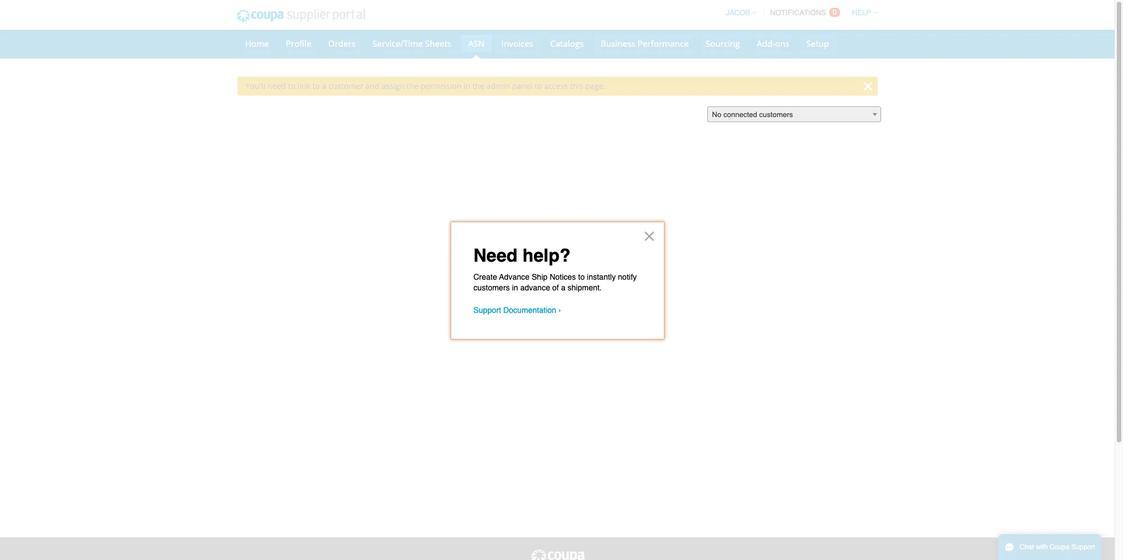 Task type: describe. For each thing, give the bounding box(es) containing it.
chat with coupa support button
[[999, 534, 1102, 560]]

need
[[474, 245, 518, 265]]

add-
[[757, 38, 776, 49]]

setup
[[807, 38, 830, 49]]

No connected customers field
[[707, 106, 881, 123]]

access
[[544, 81, 568, 91]]

catalogs
[[550, 38, 584, 49]]

add-ons link
[[750, 35, 797, 52]]

›
[[559, 306, 561, 315]]

service/time sheets link
[[365, 35, 459, 52]]

performance
[[638, 38, 689, 49]]

sheets
[[425, 38, 452, 49]]

business
[[601, 38, 636, 49]]

orders
[[328, 38, 356, 49]]

customers inside "text box"
[[760, 110, 793, 119]]

of
[[553, 283, 559, 292]]

this
[[570, 81, 584, 91]]

profile
[[286, 38, 311, 49]]

invoices link
[[494, 35, 541, 52]]

support documentation › link
[[474, 306, 561, 315]]

home
[[245, 38, 269, 49]]

with
[[1036, 543, 1048, 551]]

sourcing link
[[699, 35, 748, 52]]

service/time
[[373, 38, 423, 49]]

ons
[[776, 38, 790, 49]]

×
[[644, 224, 656, 245]]

notices
[[550, 272, 576, 281]]

to right the panel at the left of page
[[535, 81, 542, 91]]

coupa
[[1050, 543, 1070, 551]]

× button
[[644, 224, 656, 245]]

create advance ship notices to instantly notify customers in advance of a shipment.
[[474, 272, 639, 292]]

to inside create advance ship notices to instantly notify customers in advance of a shipment.
[[578, 272, 585, 281]]

home link
[[238, 35, 276, 52]]

to right link
[[313, 81, 320, 91]]

orders link
[[321, 35, 363, 52]]

1 the from the left
[[407, 81, 419, 91]]

0 vertical spatial in
[[464, 81, 471, 91]]

panel
[[512, 81, 533, 91]]

help?
[[523, 245, 571, 265]]



Task type: locate. For each thing, give the bounding box(es) containing it.
dialog containing ×
[[451, 222, 665, 339]]

to up shipment.
[[578, 272, 585, 281]]

link
[[298, 81, 311, 91]]

you'll
[[246, 81, 265, 91]]

sourcing
[[706, 38, 740, 49]]

1 horizontal spatial a
[[561, 283, 566, 292]]

chat
[[1020, 543, 1035, 551]]

1 horizontal spatial support
[[1072, 543, 1096, 551]]

0 vertical spatial support
[[474, 306, 501, 315]]

dialog
[[451, 222, 665, 339]]

shipment.
[[568, 283, 602, 292]]

need
[[268, 81, 286, 91]]

create
[[474, 272, 497, 281]]

support
[[474, 306, 501, 315], [1072, 543, 1096, 551]]

page.
[[586, 81, 606, 91]]

permission
[[421, 81, 462, 91]]

in
[[464, 81, 471, 91], [512, 283, 518, 292]]

0 horizontal spatial coupa supplier portal image
[[228, 2, 373, 30]]

1 vertical spatial customers
[[474, 283, 510, 292]]

1 vertical spatial a
[[561, 283, 566, 292]]

customers
[[760, 110, 793, 119], [474, 283, 510, 292]]

to
[[288, 81, 296, 91], [313, 81, 320, 91], [535, 81, 542, 91], [578, 272, 585, 281]]

customers inside create advance ship notices to instantly notify customers in advance of a shipment.
[[474, 283, 510, 292]]

a
[[322, 81, 327, 91], [561, 283, 566, 292]]

1 horizontal spatial coupa supplier portal image
[[529, 549, 586, 560]]

business performance link
[[594, 35, 696, 52]]

1 vertical spatial support
[[1072, 543, 1096, 551]]

no connected customers
[[712, 110, 793, 119]]

support inside button
[[1072, 543, 1096, 551]]

service/time sheets
[[373, 38, 452, 49]]

invoices
[[502, 38, 534, 49]]

0 horizontal spatial customers
[[474, 283, 510, 292]]

customers down create
[[474, 283, 510, 292]]

0 horizontal spatial the
[[407, 81, 419, 91]]

a right the "of" at the left bottom of the page
[[561, 283, 566, 292]]

No connected customers text field
[[708, 107, 881, 123]]

to left link
[[288, 81, 296, 91]]

customers right connected
[[760, 110, 793, 119]]

instantly
[[587, 272, 616, 281]]

documentation
[[504, 306, 557, 315]]

profile link
[[279, 35, 319, 52]]

the
[[407, 81, 419, 91], [473, 81, 485, 91]]

assign
[[382, 81, 405, 91]]

0 horizontal spatial support
[[474, 306, 501, 315]]

0 vertical spatial coupa supplier portal image
[[228, 2, 373, 30]]

in right 'permission'
[[464, 81, 471, 91]]

catalogs link
[[543, 35, 591, 52]]

need help?
[[474, 245, 571, 265]]

add-ons
[[757, 38, 790, 49]]

advance
[[499, 272, 530, 281]]

chat with coupa support
[[1020, 543, 1096, 551]]

0 horizontal spatial in
[[464, 81, 471, 91]]

setup link
[[800, 35, 837, 52]]

ship
[[532, 272, 548, 281]]

you'll need to link to a customer and assign the permission in the admin panel to access this page.
[[246, 81, 606, 91]]

customer
[[329, 81, 364, 91]]

support right coupa
[[1072, 543, 1096, 551]]

connected
[[724, 110, 758, 119]]

a right link
[[322, 81, 327, 91]]

business performance
[[601, 38, 689, 49]]

and
[[366, 81, 380, 91]]

a inside create advance ship notices to instantly notify customers in advance of a shipment.
[[561, 283, 566, 292]]

asn
[[469, 38, 485, 49]]

0 vertical spatial customers
[[760, 110, 793, 119]]

0 vertical spatial a
[[322, 81, 327, 91]]

notify
[[618, 272, 637, 281]]

in inside create advance ship notices to instantly notify customers in advance of a shipment.
[[512, 283, 518, 292]]

coupa supplier portal image
[[228, 2, 373, 30], [529, 549, 586, 560]]

1 vertical spatial coupa supplier portal image
[[529, 549, 586, 560]]

in down advance
[[512, 283, 518, 292]]

support down create
[[474, 306, 501, 315]]

support documentation ›
[[474, 306, 561, 315]]

admin
[[487, 81, 510, 91]]

the left admin
[[473, 81, 485, 91]]

1 horizontal spatial the
[[473, 81, 485, 91]]

asn link
[[461, 35, 492, 52]]

2 the from the left
[[473, 81, 485, 91]]

1 horizontal spatial customers
[[760, 110, 793, 119]]

advance
[[521, 283, 550, 292]]

no
[[712, 110, 722, 119]]

1 vertical spatial in
[[512, 283, 518, 292]]

the right assign
[[407, 81, 419, 91]]

1 horizontal spatial in
[[512, 283, 518, 292]]

0 horizontal spatial a
[[322, 81, 327, 91]]



Task type: vqa. For each thing, say whether or not it's contained in the screenshot.
dialog
yes



